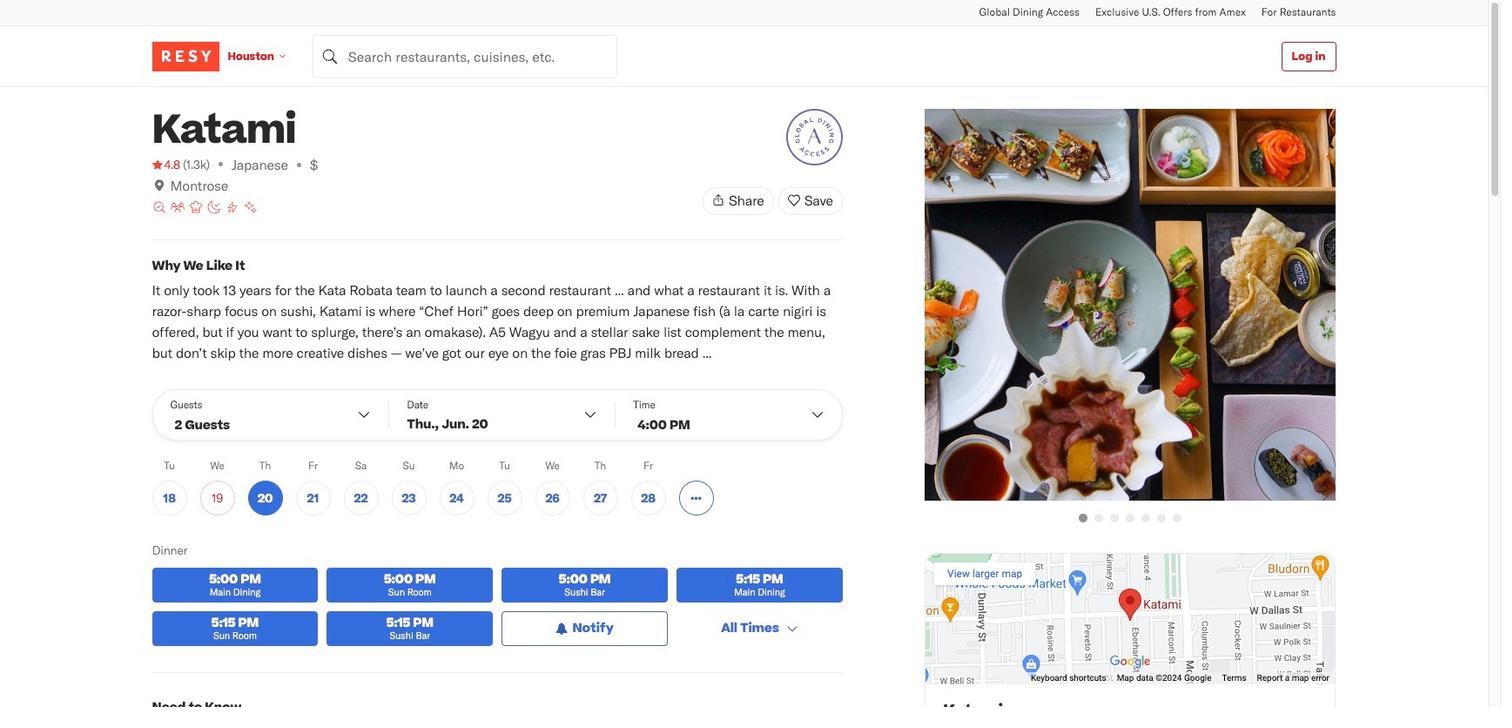 Task type: locate. For each thing, give the bounding box(es) containing it.
None field
[[313, 34, 617, 78]]

Search restaurants, cuisines, etc. text field
[[313, 34, 617, 78]]

4.8 out of 5 stars image
[[152, 156, 180, 173]]



Task type: vqa. For each thing, say whether or not it's contained in the screenshot.
4.5 out of 5 stars image
no



